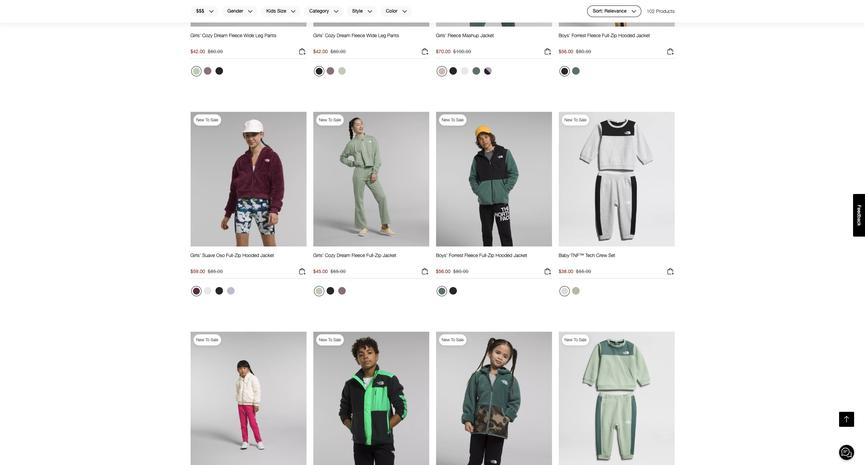 Task type: describe. For each thing, give the bounding box(es) containing it.
leg for misty sage heather option
[[379, 32, 386, 38]]

pants for misty sage heather option
[[388, 32, 399, 38]]

girls' cozy dream fleece full-zip jacket
[[314, 253, 397, 258]]

girls' cozy dream fleece full-zip jacket image
[[314, 111, 430, 247]]

hooded inside button
[[243, 253, 259, 258]]

$42.00 for misty sage heather option's girls' cozy dream fleece wide leg pants button
[[314, 49, 328, 54]]

zip for tnf black radio at the bottom right
[[488, 253, 495, 258]]

crew
[[597, 253, 608, 258]]

lupine/tnf black image
[[485, 67, 492, 75]]

zip for dark sage option to the right
[[611, 32, 618, 38]]

girls' cozy dream fleece wide leg pants for the leftmost the tnf black heather option
[[191, 32, 277, 38]]

1 horizontal spatial hooded
[[496, 253, 513, 258]]

dream for girls' suave oso full-zip hooded jacket
[[337, 253, 351, 258]]

1 horizontal spatial boys' forrest fleece full-zip hooded jacket image
[[559, 0, 675, 27]]

full- for right tnf black option
[[603, 32, 611, 38]]

zip for the bottom the gardenia white radio
[[235, 253, 241, 258]]

2 horizontal spatial hooded
[[619, 32, 636, 38]]

misty sage image
[[573, 287, 580, 295]]

1 vertical spatial boys'
[[436, 253, 448, 258]]

$$$
[[196, 8, 204, 14]]

pants for the leftmost the tnf black heather option
[[265, 32, 277, 38]]

Fawn Grey Heather radio
[[325, 66, 336, 76]]

$38.00
[[559, 269, 574, 274]]

$choose color$ option group for misty sage heather option's girls' cozy dream fleece wide leg pants button
[[314, 66, 348, 79]]

1 horizontal spatial tnf black radio
[[448, 66, 459, 76]]

back to top image
[[843, 415, 852, 424]]

2 horizontal spatial fawn grey heather image
[[338, 287, 346, 295]]

sort: relevance
[[594, 8, 627, 14]]

Boysenberry radio
[[191, 286, 202, 297]]

size
[[277, 8, 287, 14]]

new for kids' suave oso full-zip hoodie image
[[196, 338, 204, 343]]

to for second baby tnf™ tech crew set image from the top
[[574, 338, 578, 343]]

sort:
[[594, 8, 604, 14]]

Misty Sage Heather radio
[[337, 66, 348, 76]]

girls' cozy dream fleece wide leg pants button for the leftmost the tnf black heather option
[[191, 32, 277, 45]]

dream for girls' cozy dream fleece wide leg pants
[[337, 32, 351, 38]]

fawn grey heather image for the leftmost the tnf black heather option
[[204, 67, 211, 75]]

boysenberry image
[[193, 288, 200, 295]]

$60.00 for the leftmost the tnf black heather option
[[208, 49, 223, 54]]

cozy for girls' cozy dream fleece wide leg pants
[[325, 32, 336, 38]]

girls' for girls' cozy dream fleece wide leg pants button related to the leftmost the tnf black heather option
[[191, 32, 201, 38]]

new for second baby tnf™ tech crew set image from the top
[[565, 338, 573, 343]]

to for kids' suave oso full-zip hoodie image
[[206, 338, 210, 343]]

sort: relevance button
[[588, 5, 642, 17]]

wide for the leftmost the tnf black heather option
[[244, 32, 254, 38]]

color button
[[381, 5, 413, 17]]

mashup
[[463, 32, 480, 38]]

fawn grey heather image for misty sage heather option
[[327, 67, 334, 75]]

kids' forrest fleece full-zip hoodie image
[[436, 332, 552, 466]]

b
[[857, 216, 863, 219]]

$45.00
[[314, 269, 328, 274]]

fleece inside girls' cozy dream fleece full-zip jacket "button"
[[352, 253, 365, 258]]

baby tnf™ tech crew set button
[[559, 253, 616, 265]]

1 horizontal spatial dark sage radio
[[471, 66, 482, 76]]

$65.00
[[331, 269, 346, 274]]

girls' fleece mashup jacket
[[436, 32, 494, 38]]

girls' fleece mashup jacket button
[[436, 32, 494, 45]]

$42.00 for girls' cozy dream fleece wide leg pants button related to the leftmost the tnf black heather option
[[191, 49, 205, 54]]

tnf black heather image
[[316, 68, 323, 75]]

new for the girls' cozy dream fleece full-zip jacket image
[[319, 117, 327, 123]]

to for kids' forrest fleece full-zip hoodie image at the bottom right of the page
[[451, 338, 455, 343]]

$85.00
[[208, 269, 223, 274]]

color
[[386, 8, 398, 14]]

girls' for girls' fleece mashup jacket button
[[436, 32, 447, 38]]

dream down gender
[[214, 32, 228, 38]]

tnf black image for boys' forrest fleece full-zip hooded jacket
[[450, 287, 457, 295]]

new for the girls' suave oso full-zip hooded jacket image
[[196, 117, 204, 123]]

TNF Black radio
[[448, 286, 459, 297]]

cozy down $$$ dropdown button
[[202, 32, 213, 38]]

0 vertical spatial boys'
[[559, 32, 571, 38]]

boys' forrest fleece full-zip hooded jacket button for tnf black radio at the bottom right
[[436, 253, 528, 265]]

category
[[310, 8, 329, 14]]

girls' for girls' cozy dream fleece full-zip jacket "button"
[[314, 253, 324, 258]]

dark sage image
[[473, 67, 480, 75]]

a
[[857, 219, 863, 221]]

Lupine/TNF Black radio
[[483, 66, 494, 76]]

girls' cozy dream fleece wide leg pants image for girls' cozy dream fleece wide leg pants button related to the leftmost the tnf black heather option
[[191, 0, 307, 27]]

tnf™
[[571, 253, 585, 258]]

baby tnf™ tech crew set
[[559, 253, 616, 258]]

$choose color$ option group for girls' cozy dream fleece full-zip jacket "button"
[[314, 286, 348, 299]]

tnf black heather image for rightmost the tnf black heather option
[[327, 287, 334, 295]]

2 e from the top
[[857, 211, 863, 213]]

1 e from the top
[[857, 208, 863, 211]]

oso
[[216, 253, 225, 258]]

1 vertical spatial fawn grey heather radio
[[337, 286, 348, 297]]

girls' cozy dream fleece wide leg pants for misty sage heather option
[[314, 32, 399, 38]]

forrest for dark sage option to the right
[[572, 32, 587, 38]]

1 vertical spatial gardenia white radio
[[202, 286, 213, 297]]

gender
[[228, 8, 243, 14]]

cozy for girls' suave oso full-zip hooded jacket
[[325, 253, 336, 258]]

misty sage heather radio for $42.00
[[191, 66, 202, 76]]

1 horizontal spatial boys' forrest fleece full-zip hooded jacket
[[559, 32, 651, 38]]

tnf black heather image for the leftmost the tnf black heather option
[[216, 67, 223, 75]]

$60.00 for misty sage heather option
[[331, 49, 346, 54]]

1 horizontal spatial $56.00
[[559, 49, 574, 54]]

$59.00
[[191, 269, 205, 274]]

set
[[609, 253, 616, 258]]

fleece inside girls' fleece mashup jacket button
[[448, 32, 462, 38]]

dusty periwinkle image
[[227, 287, 235, 295]]



Task type: locate. For each thing, give the bounding box(es) containing it.
$80.00 for tnf black radio at the bottom right
[[454, 269, 469, 274]]

dream inside "button"
[[337, 253, 351, 258]]

1 horizontal spatial wide
[[367, 32, 377, 38]]

0 horizontal spatial boys' forrest fleece full-zip hooded jacket image
[[436, 111, 552, 247]]

pants
[[265, 32, 277, 38], [388, 32, 399, 38]]

0 vertical spatial dark sage image
[[573, 67, 580, 75]]

1 horizontal spatial misty sage heather radio
[[314, 286, 324, 297]]

1 horizontal spatial leg
[[379, 32, 386, 38]]

boys' forrest fleece full-zip hooded jacket
[[559, 32, 651, 38], [436, 253, 528, 258]]

Misty Sage radio
[[571, 286, 582, 297]]

girls' cozy dream fleece full-zip jacket button
[[314, 253, 397, 265]]

$56.00
[[559, 49, 574, 54], [436, 269, 451, 274]]

1 horizontal spatial $42.00
[[314, 49, 328, 54]]

zip
[[611, 32, 618, 38], [235, 253, 241, 258], [375, 253, 382, 258], [488, 253, 495, 258]]

0 horizontal spatial leg
[[256, 32, 263, 38]]

Dark Sage radio
[[471, 66, 482, 76], [571, 66, 582, 76], [437, 286, 447, 297]]

misty sage heather radio for $45.00
[[314, 286, 324, 297]]

new
[[196, 117, 204, 123], [319, 117, 327, 123], [442, 117, 450, 123], [565, 117, 573, 123], [196, 338, 204, 343], [319, 338, 327, 343], [442, 338, 450, 343], [565, 338, 573, 343]]

girls' cozy dream fleece wide leg pants image
[[191, 0, 307, 27], [314, 0, 430, 27]]

0 vertical spatial boys' forrest fleece full-zip hooded jacket
[[559, 32, 651, 38]]

1 vertical spatial boys' forrest fleece full-zip hooded jacket image
[[436, 111, 552, 247]]

1 leg from the left
[[256, 32, 263, 38]]

full- inside button
[[226, 253, 235, 258]]

0 horizontal spatial $80.00
[[454, 269, 469, 274]]

2 $42.00 from the left
[[314, 49, 328, 54]]

cozy up $65.00
[[325, 253, 336, 258]]

relevance
[[605, 8, 627, 14]]

1 baby tnf™ tech crew set image from the top
[[559, 111, 675, 247]]

1 vertical spatial boys' forrest fleece full-zip hooded jacket button
[[436, 253, 528, 265]]

1 vertical spatial forrest
[[449, 253, 464, 258]]

Fawn Grey Heather radio
[[202, 66, 213, 76], [337, 286, 348, 297]]

0 horizontal spatial girls' cozy dream fleece wide leg pants
[[191, 32, 277, 38]]

0 horizontal spatial dark sage radio
[[437, 286, 447, 297]]

kids size button
[[261, 5, 301, 17]]

new for boys' forrest fleece mashup jacket image at the bottom left of the page
[[319, 338, 327, 343]]

girls' cozy dream fleece wide leg pants button for misty sage heather option
[[314, 32, 399, 45]]

1 horizontal spatial pants
[[388, 32, 399, 38]]

2 leg from the left
[[379, 32, 386, 38]]

d
[[857, 213, 863, 216]]

1 horizontal spatial fawn grey heather radio
[[337, 286, 348, 297]]

1 girls' cozy dream fleece wide leg pants from the left
[[191, 32, 277, 38]]

gardenia white radio left dark sage image
[[460, 66, 471, 76]]

girls' for girls' suave oso full-zip hooded jacket button
[[191, 253, 201, 258]]

2 pants from the left
[[388, 32, 399, 38]]

0 horizontal spatial boys' forrest fleece full-zip hooded jacket
[[436, 253, 528, 258]]

misty sage heather image for $45.00
[[316, 288, 323, 295]]

gardenia white image
[[461, 67, 469, 75], [204, 287, 211, 295]]

f e e d b a c k
[[857, 205, 863, 226]]

0 horizontal spatial misty sage heather radio
[[191, 66, 202, 76]]

girls' for misty sage heather option's girls' cozy dream fleece wide leg pants button
[[314, 32, 324, 38]]

girls' down $$$
[[191, 32, 201, 38]]

102 products status
[[647, 5, 675, 17]]

TNF Black radio
[[448, 66, 459, 76], [560, 66, 570, 76], [214, 286, 225, 297]]

dream
[[214, 32, 228, 38], [337, 32, 351, 38], [337, 253, 351, 258]]

dream up $65.00
[[337, 253, 351, 258]]

0 horizontal spatial wide
[[244, 32, 254, 38]]

cozy
[[202, 32, 213, 38], [325, 32, 336, 38], [325, 253, 336, 258]]

girls' suave oso full-zip hooded jacket image
[[191, 111, 307, 247]]

0 horizontal spatial tnf black radio
[[214, 286, 225, 297]]

girls' suave oso full-zip hooded jacket button
[[191, 253, 274, 265]]

boys' forrest fleece full-zip hooded jacket button
[[559, 32, 651, 45], [436, 253, 528, 265]]

0 vertical spatial boys' forrest fleece full-zip hooded jacket button
[[559, 32, 651, 45]]

dark sage image
[[573, 67, 580, 75], [439, 288, 446, 295]]

misty sage heather image for $42.00
[[193, 68, 200, 75]]

1 horizontal spatial gardenia white radio
[[460, 66, 471, 76]]

suave
[[202, 253, 215, 258]]

0 vertical spatial $80.00
[[577, 49, 592, 54]]

zip inside "button"
[[375, 253, 382, 258]]

dream down style dropdown button
[[337, 32, 351, 38]]

products
[[657, 8, 675, 14]]

2 horizontal spatial tnf black heather radio
[[325, 286, 336, 297]]

0 vertical spatial misty sage heather image
[[193, 68, 200, 75]]

girls' inside "button"
[[314, 253, 324, 258]]

wide
[[244, 32, 254, 38], [367, 32, 377, 38]]

dark sage image for dark sage option to the right
[[573, 67, 580, 75]]

$choose color$ option group for girls' suave oso full-zip hooded jacket button
[[191, 286, 237, 299]]

1 horizontal spatial girls' cozy dream fleece wide leg pants button
[[314, 32, 399, 45]]

gardenia white image left dark sage image
[[461, 67, 469, 75]]

girls' cozy dream fleece wide leg pants button down gender
[[191, 32, 277, 45]]

1 $42.00 from the left
[[191, 49, 205, 54]]

0 horizontal spatial $42.00
[[191, 49, 205, 54]]

0 horizontal spatial gardenia white radio
[[202, 286, 213, 297]]

gardenia white radio right boysenberry image
[[202, 286, 213, 297]]

$choose color$ option group for baby tnf™ tech crew set button
[[559, 286, 583, 299]]

tnf light grey heather image
[[562, 288, 569, 295]]

0 horizontal spatial boys'
[[436, 253, 448, 258]]

0 horizontal spatial $56.00
[[436, 269, 451, 274]]

girls' up '$45.00' on the left bottom of the page
[[314, 253, 324, 258]]

1 $60.00 from the left
[[208, 49, 223, 54]]

baby tnf™ tech crew set image
[[559, 111, 675, 247], [559, 332, 675, 466]]

Misty Sage Heather radio
[[191, 66, 202, 76], [314, 286, 324, 297]]

0 horizontal spatial girls' cozy dream fleece wide leg pants button
[[191, 32, 277, 45]]

$choose color$ option group
[[191, 66, 225, 79], [314, 66, 348, 79], [436, 66, 494, 79], [559, 66, 583, 79], [191, 286, 237, 299], [314, 286, 348, 299], [436, 286, 460, 299], [559, 286, 583, 299]]

1 horizontal spatial boys'
[[559, 32, 571, 38]]

gardenia white image right boysenberry image
[[204, 287, 211, 295]]

0 horizontal spatial dark sage image
[[439, 288, 446, 295]]

boys' forrest fleece full-zip hooded jacket image
[[559, 0, 675, 27], [436, 111, 552, 247]]

0 horizontal spatial tnf black heather radio
[[214, 66, 225, 76]]

$42.00
[[191, 49, 205, 54], [314, 49, 328, 54]]

wide for misty sage heather option
[[367, 32, 377, 38]]

0 vertical spatial $56.00
[[559, 49, 574, 54]]

102
[[647, 8, 655, 14]]

girls' cozy dream fleece wide leg pants image for misty sage heather option's girls' cozy dream fleece wide leg pants button
[[314, 0, 430, 27]]

1 horizontal spatial boys' forrest fleece full-zip hooded jacket button
[[559, 32, 651, 45]]

pants down color dropdown button
[[388, 32, 399, 38]]

hooded
[[619, 32, 636, 38], [243, 253, 259, 258], [496, 253, 513, 258]]

girls' down the category
[[314, 32, 324, 38]]

pink moss image
[[439, 68, 446, 75]]

102 products
[[647, 8, 675, 14]]

0 horizontal spatial boys' forrest fleece full-zip hooded jacket button
[[436, 253, 528, 265]]

TNF Black Heather radio
[[214, 66, 225, 76], [314, 66, 324, 76], [325, 286, 336, 297]]

category button
[[304, 5, 344, 17]]

gardenia white image for the rightmost the gardenia white radio
[[461, 67, 469, 75]]

tnf black image
[[216, 287, 223, 295]]

2 baby tnf™ tech crew set image from the top
[[559, 332, 675, 466]]

2 girls' cozy dream fleece wide leg pants from the left
[[314, 32, 399, 38]]

to for first baby tnf™ tech crew set image from the top
[[574, 117, 578, 123]]

girls' cozy dream fleece wide leg pants
[[191, 32, 277, 38], [314, 32, 399, 38]]

to for the girls' cozy dream fleece full-zip jacket image
[[329, 117, 333, 123]]

full- inside "button"
[[367, 253, 375, 258]]

misty sage heather image
[[338, 67, 346, 75]]

1 horizontal spatial girls' cozy dream fleece wide leg pants image
[[314, 0, 430, 27]]

misty sage heather image
[[193, 68, 200, 75], [316, 288, 323, 295]]

1 wide from the left
[[244, 32, 254, 38]]

0 vertical spatial misty sage heather radio
[[191, 66, 202, 76]]

1 girls' cozy dream fleece wide leg pants image from the left
[[191, 0, 307, 27]]

c
[[857, 221, 863, 224]]

1 horizontal spatial $80.00
[[577, 49, 592, 54]]

e up d
[[857, 208, 863, 211]]

0 horizontal spatial fawn grey heather image
[[204, 67, 211, 75]]

girls'
[[191, 32, 201, 38], [314, 32, 324, 38], [436, 32, 447, 38], [191, 253, 201, 258], [314, 253, 324, 258]]

$choose color$ option group for girls' fleece mashup jacket button
[[436, 66, 494, 79]]

2 $60.00 from the left
[[331, 49, 346, 54]]

gardenia white image for the bottom the gardenia white radio
[[204, 287, 211, 295]]

tnf black image
[[450, 67, 457, 75], [562, 68, 569, 75], [450, 287, 457, 295]]

0 vertical spatial tnf black heather image
[[216, 67, 223, 75]]

k
[[857, 224, 863, 226]]

girls' suave oso full-zip hooded jacket
[[191, 253, 274, 258]]

$100.00
[[454, 49, 472, 54]]

wide down style dropdown button
[[367, 32, 377, 38]]

pants down kids
[[265, 32, 277, 38]]

zip inside button
[[235, 253, 241, 258]]

1 vertical spatial baby tnf™ tech crew set image
[[559, 332, 675, 466]]

gender button
[[222, 5, 258, 17]]

1 horizontal spatial misty sage heather image
[[316, 288, 323, 295]]

1 horizontal spatial dark sage image
[[573, 67, 580, 75]]

0 vertical spatial fawn grey heather radio
[[202, 66, 213, 76]]

e up b
[[857, 211, 863, 213]]

1 horizontal spatial girls' cozy dream fleece wide leg pants
[[314, 32, 399, 38]]

$80.00 for dark sage option to the right
[[577, 49, 592, 54]]

tnf black heather image
[[216, 67, 223, 75], [327, 287, 334, 295]]

to for boys' forrest fleece mashup jacket image at the bottom left of the page
[[329, 338, 333, 343]]

1 horizontal spatial tnf black heather image
[[327, 287, 334, 295]]

2 girls' cozy dream fleece wide leg pants image from the left
[[314, 0, 430, 27]]

jacket
[[481, 32, 494, 38], [637, 32, 651, 38], [261, 253, 274, 258], [383, 253, 397, 258], [514, 253, 528, 258]]

Pink Moss radio
[[437, 66, 447, 76]]

0 vertical spatial gardenia white radio
[[460, 66, 471, 76]]

0 horizontal spatial fawn grey heather radio
[[202, 66, 213, 76]]

2 horizontal spatial tnf black radio
[[560, 66, 570, 76]]

girls' fleece mashup jacket image
[[436, 0, 552, 27]]

girls' cozy dream fleece wide leg pants button down style
[[314, 32, 399, 45]]

kids
[[267, 8, 276, 14]]

0 horizontal spatial girls' cozy dream fleece wide leg pants image
[[191, 0, 307, 27]]

$60.00
[[208, 49, 223, 54], [331, 49, 346, 54]]

to
[[206, 117, 210, 123], [329, 117, 333, 123], [451, 117, 455, 123], [574, 117, 578, 123], [206, 338, 210, 343], [329, 338, 333, 343], [451, 338, 455, 343], [574, 338, 578, 343]]

1 vertical spatial dark sage image
[[439, 288, 446, 295]]

0 horizontal spatial hooded
[[243, 253, 259, 258]]

0 vertical spatial baby tnf™ tech crew set image
[[559, 111, 675, 247]]

0 horizontal spatial misty sage heather image
[[193, 68, 200, 75]]

fleece
[[229, 32, 243, 38], [352, 32, 365, 38], [448, 32, 462, 38], [588, 32, 601, 38], [352, 253, 365, 258], [465, 253, 478, 258]]

tnf black image for girls' fleece mashup jacket
[[450, 67, 457, 75]]

tech
[[586, 253, 596, 258]]

style button
[[347, 5, 378, 17]]

0 vertical spatial forrest
[[572, 32, 587, 38]]

TNF Light Grey Heather radio
[[560, 286, 570, 297]]

girls' up $70.00 at top right
[[436, 32, 447, 38]]

leg
[[256, 32, 263, 38], [379, 32, 386, 38]]

to for the girls' suave oso full-zip hooded jacket image
[[206, 117, 210, 123]]

style
[[352, 8, 363, 14]]

$$$ button
[[191, 5, 219, 17]]

dark sage image for the leftmost dark sage option
[[439, 288, 446, 295]]

1 girls' cozy dream fleece wide leg pants button from the left
[[191, 32, 277, 45]]

0 horizontal spatial gardenia white image
[[204, 287, 211, 295]]

Gardenia White radio
[[460, 66, 471, 76], [202, 286, 213, 297]]

e
[[857, 208, 863, 211], [857, 211, 863, 213]]

girls' left suave
[[191, 253, 201, 258]]

$55.00
[[577, 269, 592, 274]]

boys'
[[559, 32, 571, 38], [436, 253, 448, 258]]

1 vertical spatial $56.00
[[436, 269, 451, 274]]

1 horizontal spatial tnf black heather radio
[[314, 66, 324, 76]]

2 girls' cozy dream fleece wide leg pants button from the left
[[314, 32, 399, 45]]

wide down gender dropdown button
[[244, 32, 254, 38]]

kids size
[[267, 8, 287, 14]]

new to sale
[[196, 117, 218, 123], [319, 117, 341, 123], [442, 117, 464, 123], [565, 117, 587, 123], [196, 338, 218, 343], [319, 338, 341, 343], [442, 338, 464, 343], [565, 338, 587, 343]]

jacket inside "button"
[[383, 253, 397, 258]]

girls' cozy dream fleece wide leg pants button
[[191, 32, 277, 45], [314, 32, 399, 45]]

cozy down category dropdown button
[[325, 32, 336, 38]]

0 horizontal spatial forrest
[[449, 253, 464, 258]]

1 pants from the left
[[265, 32, 277, 38]]

1 horizontal spatial $60.00
[[331, 49, 346, 54]]

girls' cozy dream fleece wide leg pants down style
[[314, 32, 399, 38]]

1 vertical spatial boys' forrest fleece full-zip hooded jacket
[[436, 253, 528, 258]]

boys' forrest fleece full-zip hooded jacket button for dark sage option to the right
[[559, 32, 651, 45]]

new for kids' forrest fleece full-zip hoodie image at the bottom right of the page
[[442, 338, 450, 343]]

1 horizontal spatial gardenia white image
[[461, 67, 469, 75]]

sale
[[211, 117, 218, 123], [334, 117, 341, 123], [457, 117, 464, 123], [580, 117, 587, 123], [211, 338, 218, 343], [334, 338, 341, 343], [457, 338, 464, 343], [580, 338, 587, 343]]

0 horizontal spatial $60.00
[[208, 49, 223, 54]]

leg for the leftmost the tnf black heather option
[[256, 32, 263, 38]]

$70.00
[[436, 49, 451, 54]]

f e e d b a c k button
[[854, 194, 866, 237]]

full- for boysenberry radio
[[226, 253, 235, 258]]

forrest for tnf black radio at the bottom right
[[449, 253, 464, 258]]

boys' forrest fleece mashup jacket image
[[314, 332, 430, 466]]

full- for the leftmost dark sage option
[[480, 253, 488, 258]]

$80.00
[[577, 49, 592, 54], [454, 269, 469, 274]]

0 horizontal spatial pants
[[265, 32, 277, 38]]

0 vertical spatial gardenia white image
[[461, 67, 469, 75]]

2 horizontal spatial dark sage radio
[[571, 66, 582, 76]]

full-
[[603, 32, 611, 38], [226, 253, 235, 258], [367, 253, 375, 258], [480, 253, 488, 258]]

fawn grey heather image inside fawn grey heather radio
[[327, 67, 334, 75]]

$choose color$ option group for girls' cozy dream fleece wide leg pants button related to the leftmost the tnf black heather option
[[191, 66, 225, 79]]

1 vertical spatial misty sage heather image
[[316, 288, 323, 295]]

leg down gender dropdown button
[[256, 32, 263, 38]]

1 vertical spatial misty sage heather radio
[[314, 286, 324, 297]]

Dusty Periwinkle radio
[[225, 286, 236, 297]]

baby
[[559, 253, 570, 258]]

kids' suave oso full-zip hoodie image
[[191, 332, 307, 466]]

2 wide from the left
[[367, 32, 377, 38]]

f
[[857, 205, 863, 208]]

cozy inside girls' cozy dream fleece full-zip jacket "button"
[[325, 253, 336, 258]]

girls' cozy dream fleece wide leg pants down gender
[[191, 32, 277, 38]]

1 vertical spatial gardenia white image
[[204, 287, 211, 295]]

forrest
[[572, 32, 587, 38], [449, 253, 464, 258]]

to for the bottommost boys' forrest fleece full-zip hooded jacket image
[[451, 117, 455, 123]]

1 vertical spatial tnf black heather image
[[327, 287, 334, 295]]

0 horizontal spatial tnf black heather image
[[216, 67, 223, 75]]

1 horizontal spatial fawn grey heather image
[[327, 67, 334, 75]]

fawn grey heather image
[[204, 67, 211, 75], [327, 67, 334, 75], [338, 287, 346, 295]]

leg down color
[[379, 32, 386, 38]]

1 vertical spatial $80.00
[[454, 269, 469, 274]]

1 horizontal spatial forrest
[[572, 32, 587, 38]]

new for first baby tnf™ tech crew set image from the top
[[565, 117, 573, 123]]

0 vertical spatial boys' forrest fleece full-zip hooded jacket image
[[559, 0, 675, 27]]



Task type: vqa. For each thing, say whether or not it's contained in the screenshot.
leftmost $60.00
yes



